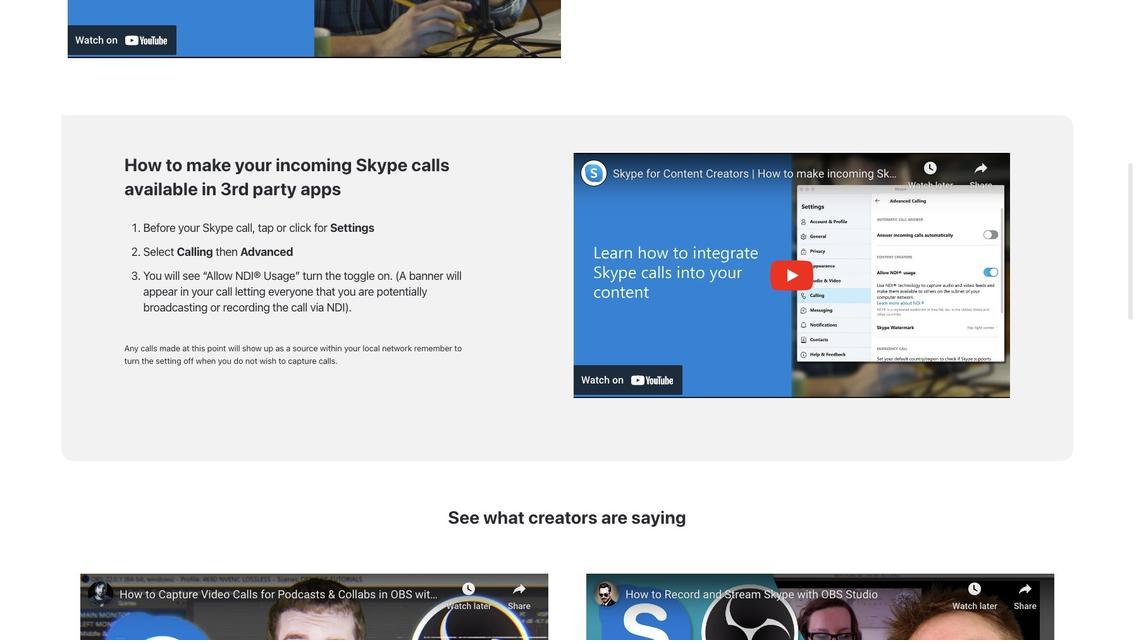 Task type: vqa. For each thing, say whether or not it's contained in the screenshot.
more like this related to second Continue link from right
no



Task type: locate. For each thing, give the bounding box(es) containing it.
you will see "allow ndi® usage" turn the toggle on. (a banner will appear in your call letting everyone that you are potentially broadcasting or recording the call via ndi).
[[143, 269, 462, 314]]

in
[[202, 178, 217, 199], [180, 285, 189, 298]]

0 vertical spatial turn
[[303, 269, 322, 283]]

will left see at the left of the page
[[164, 269, 180, 283]]

or left recording
[[210, 301, 220, 314]]

to up 'available'
[[166, 154, 183, 175]]

1 horizontal spatial will
[[228, 343, 240, 353]]

1 vertical spatial in
[[180, 285, 189, 298]]

0 horizontal spatial you
[[218, 356, 231, 366]]

to inside how to make your incoming skype calls available in 3rd party apps
[[166, 154, 183, 175]]

turn down any
[[124, 356, 139, 366]]

(a
[[395, 269, 406, 283]]

1 horizontal spatial or
[[276, 221, 286, 234]]

available
[[124, 178, 198, 199]]

the left setting
[[142, 356, 154, 366]]

you
[[143, 269, 162, 283]]

your up 3rd
[[235, 154, 272, 175]]

turn inside the any calls made at this point will show up as a source within your local network remember to turn the setting off when you do not wish to capture calls.
[[124, 356, 139, 366]]

any calls made at this point will show up as a source within your local network remember to turn the setting off when you do not wish to capture calls.
[[124, 343, 462, 366]]

party
[[253, 178, 297, 199]]

tap
[[258, 221, 274, 234]]

this
[[192, 343, 205, 353]]

you inside the any calls made at this point will show up as a source within your local network remember to turn the setting off when you do not wish to capture calls.
[[218, 356, 231, 366]]

skype
[[356, 154, 408, 175], [203, 221, 233, 234]]

2 horizontal spatial to
[[454, 343, 462, 353]]

0 horizontal spatial turn
[[124, 356, 139, 366]]

calls.
[[319, 356, 338, 366]]

the up the that
[[325, 269, 341, 283]]

1 horizontal spatial you
[[338, 285, 356, 298]]

1 horizontal spatial skype
[[356, 154, 408, 175]]

1 horizontal spatial the
[[272, 301, 288, 314]]

0 vertical spatial you
[[338, 285, 356, 298]]

0 horizontal spatial are
[[358, 285, 374, 298]]

or right 'tap'
[[276, 221, 286, 234]]

as
[[275, 343, 284, 353]]

0 horizontal spatial will
[[164, 269, 180, 283]]

1 vertical spatial or
[[210, 301, 220, 314]]

1 vertical spatial the
[[272, 301, 288, 314]]

make
[[186, 154, 231, 175]]

are down toggle
[[358, 285, 374, 298]]

creators
[[528, 507, 597, 528]]

0 vertical spatial skype
[[356, 154, 408, 175]]

to
[[166, 154, 183, 175], [454, 343, 462, 353], [278, 356, 286, 366]]

you inside the you will see "allow ndi® usage" turn the toggle on. (a banner will appear in your call letting everyone that you are potentially broadcasting or recording the call via ndi).
[[338, 285, 356, 298]]

will up do
[[228, 343, 240, 353]]

your left local
[[344, 343, 360, 353]]

turn inside the you will see "allow ndi® usage" turn the toggle on. (a banner will appear in your call letting everyone that you are potentially broadcasting or recording the call via ndi).
[[303, 269, 322, 283]]

the
[[325, 269, 341, 283], [272, 301, 288, 314], [142, 356, 154, 366]]

on.
[[377, 269, 393, 283]]

advanced
[[240, 245, 293, 259]]

ndi®
[[235, 269, 261, 283]]

or
[[276, 221, 286, 234], [210, 301, 220, 314]]

are left saying
[[601, 507, 628, 528]]

1 vertical spatial call
[[291, 301, 307, 314]]

2 vertical spatial to
[[278, 356, 286, 366]]

in down make
[[202, 178, 217, 199]]

in down see at the left of the page
[[180, 285, 189, 298]]

up
[[264, 343, 273, 353]]

you
[[338, 285, 356, 298], [218, 356, 231, 366]]

call down "allow
[[216, 285, 232, 298]]

1 vertical spatial calls
[[141, 343, 157, 353]]

setting
[[156, 356, 181, 366]]

0 vertical spatial are
[[358, 285, 374, 298]]

0 horizontal spatial the
[[142, 356, 154, 366]]

0 horizontal spatial to
[[166, 154, 183, 175]]

will
[[164, 269, 180, 283], [446, 269, 462, 283], [228, 343, 240, 353]]

off
[[183, 356, 194, 366]]

apps
[[300, 178, 341, 199]]

local
[[363, 343, 380, 353]]

2 horizontal spatial will
[[446, 269, 462, 283]]

0 horizontal spatial call
[[216, 285, 232, 298]]

1 vertical spatial skype
[[203, 221, 233, 234]]

in inside the you will see "allow ndi® usage" turn the toggle on. (a banner will appear in your call letting everyone that you are potentially broadcasting or recording the call via ndi).
[[180, 285, 189, 298]]

2 vertical spatial the
[[142, 356, 154, 366]]

see
[[182, 269, 200, 283]]

your inside how to make your incoming skype calls available in 3rd party apps
[[235, 154, 272, 175]]

see what creators are saying
[[448, 507, 686, 528]]

1 horizontal spatial calls
[[411, 154, 450, 175]]

1 horizontal spatial in
[[202, 178, 217, 199]]

0 vertical spatial in
[[202, 178, 217, 199]]

letting
[[235, 285, 265, 298]]

to down as
[[278, 356, 286, 366]]

see
[[448, 507, 480, 528]]

how
[[124, 154, 162, 175]]

made
[[159, 343, 180, 353]]

0 horizontal spatial or
[[210, 301, 220, 314]]

wish
[[259, 356, 276, 366]]

the down everyone
[[272, 301, 288, 314]]

skype inside how to make your incoming skype calls available in 3rd party apps
[[356, 154, 408, 175]]

are
[[358, 285, 374, 298], [601, 507, 628, 528]]

your down see at the left of the page
[[191, 285, 213, 298]]

0 horizontal spatial calls
[[141, 343, 157, 353]]

at
[[182, 343, 189, 353]]

0 horizontal spatial skype
[[203, 221, 233, 234]]

ndi).
[[327, 301, 352, 314]]

are inside the you will see "allow ndi® usage" turn the toggle on. (a banner will appear in your call letting everyone that you are potentially broadcasting or recording the call via ndi).
[[358, 285, 374, 298]]

select calling then advanced
[[143, 245, 293, 259]]

0 vertical spatial to
[[166, 154, 183, 175]]

0 horizontal spatial in
[[180, 285, 189, 298]]

1 horizontal spatial turn
[[303, 269, 322, 283]]

capture
[[288, 356, 316, 366]]

turn
[[303, 269, 322, 283], [124, 356, 139, 366]]

turn up the that
[[303, 269, 322, 283]]

0 vertical spatial calls
[[411, 154, 450, 175]]

1 vertical spatial you
[[218, 356, 231, 366]]

the inside the any calls made at this point will show up as a source within your local network remember to turn the setting off when you do not wish to capture calls.
[[142, 356, 154, 366]]

to right remember
[[454, 343, 462, 353]]

calls
[[411, 154, 450, 175], [141, 343, 157, 353]]

will right banner at the top left
[[446, 269, 462, 283]]

show
[[242, 343, 262, 353]]

source
[[293, 343, 318, 353]]

1 horizontal spatial are
[[601, 507, 628, 528]]

banner
[[409, 269, 443, 283]]

call left via
[[291, 301, 307, 314]]

your
[[235, 154, 272, 175], [178, 221, 200, 234], [191, 285, 213, 298], [344, 343, 360, 353]]

0 vertical spatial or
[[276, 221, 286, 234]]

you left do
[[218, 356, 231, 366]]

call
[[216, 285, 232, 298], [291, 301, 307, 314]]

1 vertical spatial to
[[454, 343, 462, 353]]

toggle
[[344, 269, 375, 283]]

via
[[310, 301, 324, 314]]

0 vertical spatial the
[[325, 269, 341, 283]]

1 vertical spatial turn
[[124, 356, 139, 366]]

before your skype call, tap or click for settings
[[143, 221, 374, 234]]

what
[[483, 507, 525, 528]]

you up ndi).
[[338, 285, 356, 298]]



Task type: describe. For each thing, give the bounding box(es) containing it.
for
[[314, 221, 327, 234]]

before
[[143, 221, 176, 234]]

incoming
[[276, 154, 352, 175]]

everyone
[[268, 285, 313, 298]]

1 horizontal spatial to
[[278, 356, 286, 366]]

calls inside how to make your incoming skype calls available in 3rd party apps
[[411, 154, 450, 175]]

calling
[[177, 245, 213, 259]]

potentially
[[377, 285, 427, 298]]

your inside the any calls made at this point will show up as a source within your local network remember to turn the setting off when you do not wish to capture calls.
[[344, 343, 360, 353]]

click
[[289, 221, 311, 234]]

in inside how to make your incoming skype calls available in 3rd party apps
[[202, 178, 217, 199]]

1 vertical spatial are
[[601, 507, 628, 528]]

not
[[245, 356, 257, 366]]

a
[[286, 343, 290, 353]]

or inside the you will see "allow ndi® usage" turn the toggle on. (a banner will appear in your call letting everyone that you are potentially broadcasting or recording the call via ndi).
[[210, 301, 220, 314]]

appear
[[143, 285, 178, 298]]

how to make your incoming skype calls available in 3rd party apps
[[124, 154, 450, 199]]

broadcasting
[[143, 301, 208, 314]]

usage"
[[264, 269, 300, 283]]

that
[[316, 285, 335, 298]]

2 horizontal spatial the
[[325, 269, 341, 283]]

call,
[[236, 221, 255, 234]]

remember
[[414, 343, 452, 353]]

do
[[234, 356, 243, 366]]

settings
[[330, 221, 374, 234]]

recording
[[223, 301, 270, 314]]

point
[[207, 343, 226, 353]]

0 vertical spatial call
[[216, 285, 232, 298]]

your up the calling
[[178, 221, 200, 234]]

then
[[216, 245, 238, 259]]

"allow
[[203, 269, 233, 283]]

within
[[320, 343, 342, 353]]

network
[[382, 343, 412, 353]]

any
[[124, 343, 138, 353]]

your inside the you will see "allow ndi® usage" turn the toggle on. (a banner will appear in your call letting everyone that you are potentially broadcasting or recording the call via ndi).
[[191, 285, 213, 298]]

3rd
[[220, 178, 249, 199]]

will inside the any calls made at this point will show up as a source within your local network remember to turn the setting off when you do not wish to capture calls.
[[228, 343, 240, 353]]

calls inside the any calls made at this point will show up as a source within your local network remember to turn the setting off when you do not wish to capture calls.
[[141, 343, 157, 353]]

when
[[196, 356, 216, 366]]

1 horizontal spatial call
[[291, 301, 307, 314]]

select
[[143, 245, 174, 259]]

saying
[[631, 507, 686, 528]]



